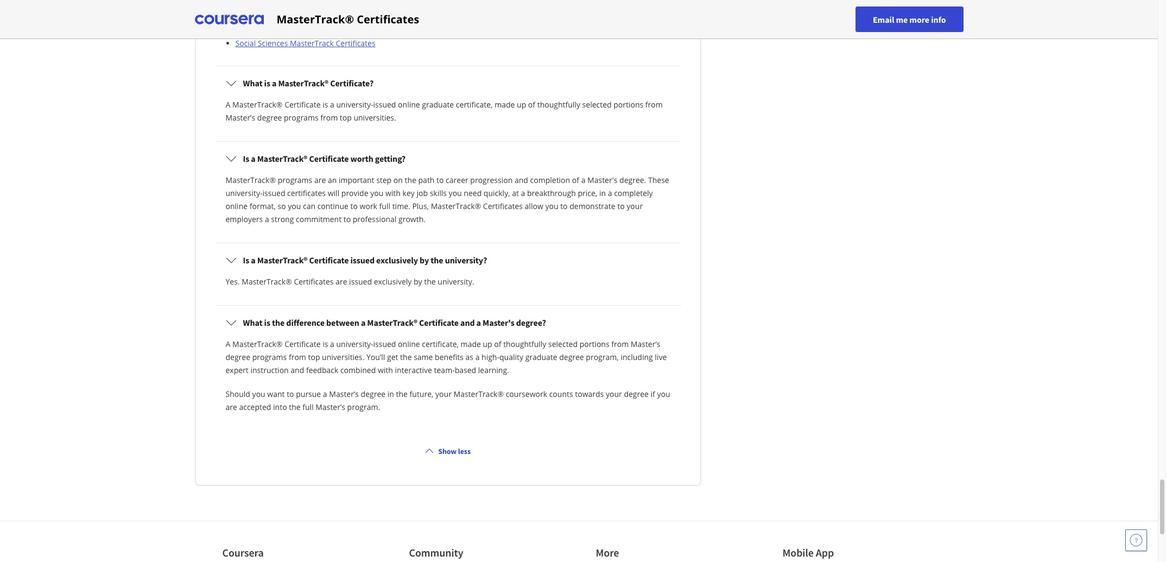 Task type: locate. For each thing, give the bounding box(es) containing it.
are down is a mastertrack® certificate issued exclusively by the university?
[[336, 277, 347, 287]]

what inside dropdown button
[[243, 317, 263, 328]]

is inside dropdown button
[[264, 317, 270, 328]]

2 horizontal spatial are
[[336, 277, 347, 287]]

the inside dropdown button
[[272, 317, 285, 328]]

time.
[[393, 201, 411, 211]]

1 horizontal spatial of
[[529, 99, 536, 110]]

1 vertical spatial graduate
[[526, 352, 558, 362]]

growth.
[[399, 214, 426, 224]]

1 is from the top
[[243, 153, 249, 164]]

0 horizontal spatial and
[[291, 365, 304, 375]]

1 what from the top
[[243, 78, 263, 89]]

degree?
[[517, 317, 546, 328]]

1 vertical spatial a
[[226, 339, 231, 349]]

programs down the what is a mastertrack® certificate?
[[284, 113, 319, 123]]

1 vertical spatial master's
[[483, 317, 515, 328]]

1 horizontal spatial in
[[600, 188, 606, 198]]

expert
[[226, 365, 249, 375]]

is up 'feedback'
[[323, 339, 328, 349]]

2 a from the top
[[226, 339, 231, 349]]

online up employers
[[226, 201, 248, 211]]

graduate down what is a mastertrack® certificate? dropdown button
[[422, 99, 454, 110]]

what inside dropdown button
[[243, 78, 263, 89]]

0 vertical spatial online
[[398, 99, 420, 110]]

allow
[[525, 201, 544, 211]]

0 vertical spatial full
[[380, 201, 391, 211]]

is
[[243, 153, 249, 164], [243, 255, 249, 266]]

app
[[816, 546, 835, 560]]

certificate up yes. mastertrack® certificates are issued exclusively by the university.
[[309, 255, 349, 266]]

universities. up combined
[[322, 352, 365, 362]]

coursera image
[[195, 11, 264, 28]]

online for top
[[398, 339, 420, 349]]

0 vertical spatial is
[[243, 153, 249, 164]]

0 vertical spatial exclusively
[[377, 255, 418, 266]]

are inside should you want to pursue a master's degree in the future, your mastertrack® coursework counts towards your degree if you are accepted into the full master's program.
[[226, 402, 237, 412]]

0 vertical spatial up
[[517, 99, 527, 110]]

programs up the certificates
[[278, 175, 313, 185]]

strong
[[271, 214, 294, 224]]

programs
[[284, 113, 319, 123], [278, 175, 313, 185], [252, 352, 287, 362]]

0 vertical spatial mastertrack
[[283, 15, 327, 25]]

2 is from the top
[[243, 255, 249, 266]]

certificate?
[[330, 78, 374, 89]]

1 horizontal spatial master's
[[588, 175, 618, 185]]

certificate, up benefits
[[422, 339, 459, 349]]

0 vertical spatial selected
[[583, 99, 612, 110]]

2 list from the left
[[230, 0, 671, 49]]

help center image
[[1131, 534, 1144, 547]]

certificate, down what is a mastertrack® certificate? dropdown button
[[456, 99, 493, 110]]

online inside a mastertrack® certificate is a university-issued online graduate certificate, made up of thoughtfully selected portions from master's degree programs from top universities.
[[398, 99, 420, 110]]

are inside the mastertrack® programs are an important step on the path to career progression and completion of a master's degree. these university-issued certificates will provide you with key job skills you need quickly, at a breakthrough price, in a completely online format, so you can continue to work full time. plus, mastertrack® certificates allow you to demonstrate to your employers a strong commitment to professional growth.
[[314, 175, 326, 185]]

you'll
[[367, 352, 385, 362]]

can
[[303, 201, 316, 211]]

your inside the mastertrack® programs are an important step on the path to career progression and completion of a master's degree. these university-issued certificates will provide you with key job skills you need quickly, at a breakthrough price, in a completely online format, so you can continue to work full time. plus, mastertrack® certificates allow you to demonstrate to your employers a strong commitment to professional growth.
[[627, 201, 643, 211]]

the left the difference
[[272, 317, 285, 328]]

and up as
[[461, 317, 475, 328]]

degree left if
[[624, 389, 649, 399]]

master's inside dropdown button
[[483, 317, 515, 328]]

0 horizontal spatial made
[[461, 339, 481, 349]]

2 vertical spatial of
[[495, 339, 502, 349]]

social sciences mastertrack certificates
[[235, 38, 376, 48]]

and up 'at'
[[515, 175, 529, 185]]

university- up the format,
[[226, 188, 263, 198]]

to
[[437, 175, 444, 185], [351, 201, 358, 211], [561, 201, 568, 211], [618, 201, 625, 211], [344, 214, 351, 224], [287, 389, 294, 399]]

you right if
[[658, 389, 671, 399]]

1 vertical spatial in
[[388, 389, 394, 399]]

0 vertical spatial top
[[340, 113, 352, 123]]

1 horizontal spatial and
[[461, 317, 475, 328]]

what down social
[[243, 78, 263, 89]]

is down the what is a mastertrack® certificate?
[[323, 99, 328, 110]]

exclusively down is a mastertrack® certificate issued exclusively by the university?
[[374, 277, 412, 287]]

online inside a mastertrack® certificate is a university-issued online certificate, made up of thoughtfully selected portions from master's degree programs from top universities. you'll get the same benefits as a high-quality graduate degree program, including live expert instruction and feedback combined with interactive team-based learning.
[[398, 339, 420, 349]]

0 horizontal spatial up
[[483, 339, 493, 349]]

is a mastertrack® certificate issued exclusively by the university?
[[243, 255, 487, 266]]

exclusively inside dropdown button
[[377, 255, 418, 266]]

the right into
[[289, 402, 301, 412]]

2 vertical spatial and
[[291, 365, 304, 375]]

master's
[[226, 113, 255, 123], [631, 339, 661, 349], [329, 389, 359, 399], [316, 402, 345, 412]]

0 horizontal spatial portions
[[580, 339, 610, 349]]

data science mastertrack certificates
[[235, 15, 368, 25]]

degree down the what is a mastertrack® certificate?
[[257, 113, 282, 123]]

degree up expert
[[226, 352, 250, 362]]

key
[[403, 188, 415, 198]]

mastertrack down data science mastertrack certificates
[[290, 38, 334, 48]]

university- down 'between'
[[337, 339, 374, 349]]

1 horizontal spatial portions
[[614, 99, 644, 110]]

1 vertical spatial by
[[414, 277, 422, 287]]

0 vertical spatial and
[[515, 175, 529, 185]]

the left future,
[[396, 389, 408, 399]]

list
[[213, 0, 683, 429], [230, 0, 671, 49]]

your right towards
[[606, 389, 622, 399]]

certificate inside dropdown button
[[419, 317, 459, 328]]

difference
[[286, 317, 325, 328]]

online inside the mastertrack® programs are an important step on the path to career progression and completion of a master's degree. these university-issued certificates will provide you with key job skills you need quickly, at a breakthrough price, in a completely online format, so you can continue to work full time. plus, mastertrack® certificates allow you to demonstrate to your employers a strong commitment to professional growth.
[[226, 201, 248, 211]]

certificate down the difference
[[285, 339, 321, 349]]

programs inside a mastertrack® certificate is a university-issued online certificate, made up of thoughtfully selected portions from master's degree programs from top universities. you'll get the same benefits as a high-quality graduate degree program, including live expert instruction and feedback combined with interactive team-based learning.
[[252, 352, 287, 362]]

2 vertical spatial online
[[398, 339, 420, 349]]

list containing data science mastertrack certificates
[[230, 0, 671, 49]]

mastertrack for sciences
[[290, 38, 334, 48]]

made
[[495, 99, 515, 110], [461, 339, 481, 349]]

a
[[272, 78, 277, 89], [330, 99, 335, 110], [251, 153, 256, 164], [582, 175, 586, 185], [521, 188, 526, 198], [608, 188, 613, 198], [265, 214, 269, 224], [251, 255, 256, 266], [361, 317, 366, 328], [477, 317, 481, 328], [330, 339, 335, 349], [476, 352, 480, 362], [323, 389, 327, 399]]

full down pursue
[[303, 402, 314, 412]]

0 vertical spatial by
[[420, 255, 429, 266]]

2 horizontal spatial and
[[515, 175, 529, 185]]

certificate up a mastertrack® certificate is a university-issued online certificate, made up of thoughtfully selected portions from master's degree programs from top universities. you'll get the same benefits as a high-quality graduate degree program, including live expert instruction and feedback combined with interactive team-based learning. on the bottom
[[419, 317, 459, 328]]

are
[[314, 175, 326, 185], [336, 277, 347, 287], [226, 402, 237, 412]]

0 horizontal spatial are
[[226, 402, 237, 412]]

progression
[[471, 175, 513, 185]]

1 horizontal spatial graduate
[[526, 352, 558, 362]]

with inside the mastertrack® programs are an important step on the path to career progression and completion of a master's degree. these university-issued certificates will provide you with key job skills you need quickly, at a breakthrough price, in a completely online format, so you can continue to work full time. plus, mastertrack® certificates allow you to demonstrate to your employers a strong commitment to professional growth.
[[386, 188, 401, 198]]

completely
[[614, 188, 653, 198]]

is down sciences
[[264, 78, 270, 89]]

top down certificate?
[[340, 113, 352, 123]]

university- inside a mastertrack® certificate is a university-issued online graduate certificate, made up of thoughtfully selected portions from master's degree programs from top universities.
[[337, 99, 374, 110]]

1 vertical spatial online
[[226, 201, 248, 211]]

feedback
[[306, 365, 339, 375]]

learning.
[[478, 365, 509, 375]]

1 vertical spatial portions
[[580, 339, 610, 349]]

issued up yes. mastertrack® certificates are issued exclusively by the university.
[[351, 255, 375, 266]]

list containing what is a mastertrack® certificate?
[[213, 0, 683, 429]]

what up expert
[[243, 317, 263, 328]]

1 vertical spatial up
[[483, 339, 493, 349]]

0 vertical spatial universities.
[[354, 113, 396, 123]]

based
[[455, 365, 477, 375]]

a inside should you want to pursue a master's degree in the future, your mastertrack® coursework counts towards your degree if you are accepted into the full master's program.
[[323, 389, 327, 399]]

format,
[[250, 201, 276, 211]]

exclusively
[[377, 255, 418, 266], [374, 277, 412, 287]]

university- inside the mastertrack® programs are an important step on the path to career progression and completion of a master's degree. these university-issued certificates will provide you with key job skills you need quickly, at a breakthrough price, in a completely online format, so you can continue to work full time. plus, mastertrack® certificates allow you to demonstrate to your employers a strong commitment to professional growth.
[[226, 188, 263, 198]]

university- inside a mastertrack® certificate is a university-issued online certificate, made up of thoughtfully selected portions from master's degree programs from top universities. you'll get the same benefits as a high-quality graduate degree program, including live expert instruction and feedback combined with interactive team-based learning.
[[337, 339, 374, 349]]

the right the get
[[400, 352, 412, 362]]

by left university?
[[420, 255, 429, 266]]

0 vertical spatial of
[[529, 99, 536, 110]]

in left future,
[[388, 389, 394, 399]]

of
[[529, 99, 536, 110], [572, 175, 580, 185], [495, 339, 502, 349]]

1 vertical spatial full
[[303, 402, 314, 412]]

0 horizontal spatial selected
[[549, 339, 578, 349]]

0 vertical spatial certificate,
[[456, 99, 493, 110]]

a for a mastertrack® certificate is a university-issued online certificate, made up of thoughtfully selected portions from master's degree programs from top universities. you'll get the same benefits as a high-quality graduate degree program, including live expert instruction and feedback combined with interactive team-based learning.
[[226, 339, 231, 349]]

0 vertical spatial with
[[386, 188, 401, 198]]

0 vertical spatial what
[[243, 78, 263, 89]]

coursework
[[506, 389, 548, 399]]

university?
[[445, 255, 487, 266]]

show less button
[[421, 442, 475, 461]]

and
[[515, 175, 529, 185], [461, 317, 475, 328], [291, 365, 304, 375]]

by
[[420, 255, 429, 266], [414, 277, 422, 287]]

certificate up an
[[309, 153, 349, 164]]

2 vertical spatial programs
[[252, 352, 287, 362]]

1 a from the top
[[226, 99, 231, 110]]

1 vertical spatial of
[[572, 175, 580, 185]]

the up the "university."
[[431, 255, 444, 266]]

your down completely
[[627, 201, 643, 211]]

towards
[[575, 389, 604, 399]]

0 horizontal spatial in
[[388, 389, 394, 399]]

quickly,
[[484, 188, 510, 198]]

0 vertical spatial made
[[495, 99, 515, 110]]

issued inside a mastertrack® certificate is a university-issued online graduate certificate, made up of thoughtfully selected portions from master's degree programs from top universities.
[[373, 99, 396, 110]]

by inside is a mastertrack® certificate issued exclusively by the university? dropdown button
[[420, 255, 429, 266]]

a mastertrack® certificate is a university-issued online certificate, made up of thoughtfully selected portions from master's degree programs from top universities. you'll get the same benefits as a high-quality graduate degree program, including live expert instruction and feedback combined with interactive team-based learning.
[[226, 339, 667, 375]]

0 vertical spatial thoughtfully
[[538, 99, 581, 110]]

certificate inside a mastertrack® certificate is a university-issued online certificate, made up of thoughtfully selected portions from master's degree programs from top universities. you'll get the same benefits as a high-quality graduate degree program, including live expert instruction and feedback combined with interactive team-based learning.
[[285, 339, 321, 349]]

1 vertical spatial certificate,
[[422, 339, 459, 349]]

mobile app
[[783, 546, 835, 560]]

1 vertical spatial made
[[461, 339, 481, 349]]

as
[[466, 352, 474, 362]]

2 horizontal spatial of
[[572, 175, 580, 185]]

and left 'feedback'
[[291, 365, 304, 375]]

1 list from the left
[[213, 0, 683, 429]]

is left the difference
[[264, 317, 270, 328]]

1 vertical spatial exclusively
[[374, 277, 412, 287]]

1 vertical spatial selected
[[549, 339, 578, 349]]

2 vertical spatial university-
[[337, 339, 374, 349]]

1 vertical spatial mastertrack
[[290, 38, 334, 48]]

more
[[596, 546, 620, 560]]

university.
[[438, 277, 475, 287]]

is
[[264, 78, 270, 89], [323, 99, 328, 110], [264, 317, 270, 328], [323, 339, 328, 349]]

2 vertical spatial are
[[226, 402, 237, 412]]

mastertrack
[[283, 15, 327, 25], [290, 38, 334, 48]]

mastertrack up "social sciences mastertrack certificates" link
[[283, 15, 327, 25]]

master's left "degree?"
[[483, 317, 515, 328]]

a inside a mastertrack® certificate is a university-issued online certificate, made up of thoughtfully selected portions from master's degree programs from top universities. you'll get the same benefits as a high-quality graduate degree program, including live expert instruction and feedback combined with interactive team-based learning.
[[226, 339, 231, 349]]

1 vertical spatial are
[[336, 277, 347, 287]]

get
[[387, 352, 398, 362]]

top up 'feedback'
[[308, 352, 320, 362]]

mastertrack® certificates
[[277, 12, 420, 26]]

0 vertical spatial master's
[[588, 175, 618, 185]]

pursue
[[296, 389, 321, 399]]

0 horizontal spatial graduate
[[422, 99, 454, 110]]

master's up price,
[[588, 175, 618, 185]]

1 vertical spatial thoughtfully
[[504, 339, 547, 349]]

want
[[267, 389, 285, 399]]

0 vertical spatial graduate
[[422, 99, 454, 110]]

your right future,
[[436, 389, 452, 399]]

by down is a mastertrack® certificate issued exclusively by the university? dropdown button
[[414, 277, 422, 287]]

what
[[243, 78, 263, 89], [243, 317, 263, 328]]

university-
[[337, 99, 374, 110], [226, 188, 263, 198], [337, 339, 374, 349]]

selected inside a mastertrack® certificate is a university-issued online graduate certificate, made up of thoughtfully selected portions from master's degree programs from top universities.
[[583, 99, 612, 110]]

2 what from the top
[[243, 317, 263, 328]]

science
[[254, 15, 281, 25]]

a mastertrack® certificate is a university-issued online graduate certificate, made up of thoughtfully selected portions from master's degree programs from top universities.
[[226, 99, 663, 123]]

to inside should you want to pursue a master's degree in the future, your mastertrack® coursework counts towards your degree if you are accepted into the full master's program.
[[287, 389, 294, 399]]

full
[[380, 201, 391, 211], [303, 402, 314, 412]]

demonstrate
[[570, 201, 616, 211]]

1 vertical spatial top
[[308, 352, 320, 362]]

issued up so
[[263, 188, 285, 198]]

1 horizontal spatial selected
[[583, 99, 612, 110]]

worth
[[351, 153, 374, 164]]

1 horizontal spatial are
[[314, 175, 326, 185]]

1 horizontal spatial up
[[517, 99, 527, 110]]

are down should
[[226, 402, 237, 412]]

selected inside a mastertrack® certificate is a university-issued online certificate, made up of thoughtfully selected portions from master's degree programs from top universities. you'll get the same benefits as a high-quality graduate degree program, including live expert instruction and feedback combined with interactive team-based learning.
[[549, 339, 578, 349]]

degree left program,
[[560, 352, 584, 362]]

0 horizontal spatial your
[[436, 389, 452, 399]]

portions
[[614, 99, 644, 110], [580, 339, 610, 349]]

master's inside the mastertrack® programs are an important step on the path to career progression and completion of a master's degree. these university-issued certificates will provide you with key job skills you need quickly, at a breakthrough price, in a completely online format, so you can continue to work full time. plus, mastertrack® certificates allow you to demonstrate to your employers a strong commitment to professional growth.
[[588, 175, 618, 185]]

a inside a mastertrack® certificate is a university-issued online graduate certificate, made up of thoughtfully selected portions from master's degree programs from top universities.
[[226, 99, 231, 110]]

graduate inside a mastertrack® certificate is a university-issued online certificate, made up of thoughtfully selected portions from master's degree programs from top universities. you'll get the same benefits as a high-quality graduate degree program, including live expert instruction and feedback combined with interactive team-based learning.
[[526, 352, 558, 362]]

0 vertical spatial portions
[[614, 99, 644, 110]]

with down the get
[[378, 365, 393, 375]]

graduate right the quality
[[526, 352, 558, 362]]

mastertrack®
[[277, 12, 354, 26], [278, 78, 329, 89], [233, 99, 283, 110], [257, 153, 308, 164], [226, 175, 276, 185], [431, 201, 481, 211], [257, 255, 308, 266], [242, 277, 292, 287], [367, 317, 418, 328], [233, 339, 283, 349], [454, 389, 504, 399]]

mastertrack for science
[[283, 15, 327, 25]]

the right on
[[405, 175, 417, 185]]

of inside a mastertrack® certificate is a university-issued online certificate, made up of thoughtfully selected portions from master's degree programs from top universities. you'll get the same benefits as a high-quality graduate degree program, including live expert instruction and feedback combined with interactive team-based learning.
[[495, 339, 502, 349]]

mastertrack® inside a mastertrack® certificate is a university-issued online certificate, made up of thoughtfully selected portions from master's degree programs from top universities. you'll get the same benefits as a high-quality graduate degree program, including live expert instruction and feedback combined with interactive team-based learning.
[[233, 339, 283, 349]]

and inside dropdown button
[[461, 317, 475, 328]]

social sciences mastertrack certificates link
[[235, 38, 376, 48]]

full right work
[[380, 201, 391, 211]]

online for from
[[398, 99, 420, 110]]

0 vertical spatial in
[[600, 188, 606, 198]]

1 horizontal spatial full
[[380, 201, 391, 211]]

at
[[512, 188, 519, 198]]

1 vertical spatial what
[[243, 317, 263, 328]]

universities.
[[354, 113, 396, 123], [322, 352, 365, 362]]

1 horizontal spatial made
[[495, 99, 515, 110]]

a for a mastertrack® certificate is a university-issued online graduate certificate, made up of thoughtfully selected portions from master's degree programs from top universities.
[[226, 99, 231, 110]]

exclusively down growth.
[[377, 255, 418, 266]]

1 vertical spatial universities.
[[322, 352, 365, 362]]

of inside the mastertrack® programs are an important step on the path to career progression and completion of a master's degree. these university-issued certificates will provide you with key job skills you need quickly, at a breakthrough price, in a completely online format, so you can continue to work full time. plus, mastertrack® certificates allow you to demonstrate to your employers a strong commitment to professional growth.
[[572, 175, 580, 185]]

0 horizontal spatial master's
[[483, 317, 515, 328]]

in right price,
[[600, 188, 606, 198]]

the inside a mastertrack® certificate is a university-issued online certificate, made up of thoughtfully selected portions from master's degree programs from top universities. you'll get the same benefits as a high-quality graduate degree program, including live expert instruction and feedback combined with interactive team-based learning.
[[400, 352, 412, 362]]

between
[[327, 317, 360, 328]]

0 vertical spatial are
[[314, 175, 326, 185]]

0 vertical spatial programs
[[284, 113, 319, 123]]

data science mastertrack certificates link
[[235, 15, 368, 25]]

portions inside a mastertrack® certificate is a university-issued online graduate certificate, made up of thoughtfully selected portions from master's degree programs from top universities.
[[614, 99, 644, 110]]

online down what is a mastertrack® certificate? dropdown button
[[398, 99, 420, 110]]

with down on
[[386, 188, 401, 198]]

master's
[[588, 175, 618, 185], [483, 317, 515, 328]]

issued up the get
[[373, 339, 396, 349]]

programs up instruction
[[252, 352, 287, 362]]

are left an
[[314, 175, 326, 185]]

certificate down the what is a mastertrack® certificate?
[[285, 99, 321, 110]]

universities. down certificate?
[[354, 113, 396, 123]]

quality
[[500, 352, 524, 362]]

certificate, inside a mastertrack® certificate is a university-issued online graduate certificate, made up of thoughtfully selected portions from master's degree programs from top universities.
[[456, 99, 493, 110]]

up
[[517, 99, 527, 110], [483, 339, 493, 349]]

0 horizontal spatial top
[[308, 352, 320, 362]]

you down step
[[371, 188, 384, 198]]

0 vertical spatial a
[[226, 99, 231, 110]]

1 horizontal spatial top
[[340, 113, 352, 123]]

0 horizontal spatial full
[[303, 402, 314, 412]]

completion
[[530, 175, 571, 185]]

1 vertical spatial programs
[[278, 175, 313, 185]]

online up same
[[398, 339, 420, 349]]

degree inside a mastertrack® certificate is a university-issued online graduate certificate, made up of thoughtfully selected portions from master's degree programs from top universities.
[[257, 113, 282, 123]]

is for is a mastertrack® certificate issued exclusively by the university?
[[243, 255, 249, 266]]

mastertrack® inside a mastertrack® certificate is a university-issued online graduate certificate, made up of thoughtfully selected portions from master's degree programs from top universities.
[[233, 99, 283, 110]]

0 horizontal spatial of
[[495, 339, 502, 349]]

1 vertical spatial with
[[378, 365, 393, 375]]

1 vertical spatial and
[[461, 317, 475, 328]]

university- down certificate?
[[337, 99, 374, 110]]

issued down certificate?
[[373, 99, 396, 110]]

step
[[377, 175, 392, 185]]

0 vertical spatial university-
[[337, 99, 374, 110]]

program.
[[347, 402, 380, 412]]

to right want
[[287, 389, 294, 399]]

1 vertical spatial is
[[243, 255, 249, 266]]

issued inside the mastertrack® programs are an important step on the path to career progression and completion of a master's degree. these university-issued certificates will provide you with key job skills you need quickly, at a breakthrough price, in a completely online format, so you can continue to work full time. plus, mastertrack® certificates allow you to demonstrate to your employers a strong commitment to professional growth.
[[263, 188, 285, 198]]

1 vertical spatial university-
[[226, 188, 263, 198]]

2 horizontal spatial your
[[627, 201, 643, 211]]



Task type: vqa. For each thing, say whether or not it's contained in the screenshot.
the bottommost certificate,
yes



Task type: describe. For each thing, give the bounding box(es) containing it.
of inside a mastertrack® certificate is a university-issued online graduate certificate, made up of thoughtfully selected portions from master's degree programs from top universities.
[[529, 99, 536, 110]]

top inside a mastertrack® certificate is a university-issued online certificate, made up of thoughtfully selected portions from master's degree programs from top universities. you'll get the same benefits as a high-quality graduate degree program, including live expert instruction and feedback combined with interactive team-based learning.
[[308, 352, 320, 362]]

path
[[419, 175, 435, 185]]

graduate inside a mastertrack® certificate is a university-issued online graduate certificate, made up of thoughtfully selected portions from master's degree programs from top universities.
[[422, 99, 454, 110]]

mastertrack® inside dropdown button
[[367, 317, 418, 328]]

email
[[874, 14, 895, 25]]

community
[[409, 546, 464, 560]]

need
[[464, 188, 482, 198]]

instruction
[[251, 365, 289, 375]]

the inside dropdown button
[[431, 255, 444, 266]]

in inside the mastertrack® programs are an important step on the path to career progression and completion of a master's degree. these university-issued certificates will provide you with key job skills you need quickly, at a breakthrough price, in a completely online format, so you can continue to work full time. plus, mastertrack® certificates allow you to demonstrate to your employers a strong commitment to professional growth.
[[600, 188, 606, 198]]

you right so
[[288, 201, 301, 211]]

future,
[[410, 389, 434, 399]]

is inside dropdown button
[[264, 78, 270, 89]]

an
[[328, 175, 337, 185]]

you down the breakthrough
[[546, 201, 559, 211]]

full inside should you want to pursue a master's degree in the future, your mastertrack® coursework counts towards your degree if you are accepted into the full master's program.
[[303, 402, 314, 412]]

less
[[458, 447, 471, 456]]

exclusively for university.
[[374, 277, 412, 287]]

yes.
[[226, 277, 240, 287]]

sciences
[[258, 38, 288, 48]]

in inside should you want to pursue a master's degree in the future, your mastertrack® coursework counts towards your degree if you are accepted into the full master's program.
[[388, 389, 394, 399]]

what is a mastertrack® certificate? button
[[217, 68, 680, 98]]

by for university.
[[414, 277, 422, 287]]

mastertrack® programs are an important step on the path to career progression and completion of a master's degree. these university-issued certificates will provide you with key job skills you need quickly, at a breakthrough price, in a completely online format, so you can continue to work full time. plus, mastertrack® certificates allow you to demonstrate to your employers a strong commitment to professional growth.
[[226, 175, 670, 224]]

and inside the mastertrack® programs are an important step on the path to career progression and completion of a master's degree. these university-issued certificates will provide you with key job skills you need quickly, at a breakthrough price, in a completely online format, so you can continue to work full time. plus, mastertrack® certificates allow you to demonstrate to your employers a strong commitment to professional growth.
[[515, 175, 529, 185]]

the left the "university."
[[424, 277, 436, 287]]

programs inside a mastertrack® certificate is a university-issued online graduate certificate, made up of thoughtfully selected portions from master's degree programs from top universities.
[[284, 113, 319, 123]]

is a mastertrack® certificate worth getting?
[[243, 153, 406, 164]]

program,
[[586, 352, 619, 362]]

counts
[[550, 389, 573, 399]]

programs inside the mastertrack® programs are an important step on the path to career progression and completion of a master's degree. these university-issued certificates will provide you with key job skills you need quickly, at a breakthrough price, in a completely online format, so you can continue to work full time. plus, mastertrack® certificates allow you to demonstrate to your employers a strong commitment to professional growth.
[[278, 175, 313, 185]]

university- for programs
[[337, 99, 374, 110]]

data
[[235, 15, 252, 25]]

thoughtfully inside a mastertrack® certificate is a university-issued online certificate, made up of thoughtfully selected portions from master's degree programs from top universities. you'll get the same benefits as a high-quality graduate degree program, including live expert instruction and feedback combined with interactive team-based learning.
[[504, 339, 547, 349]]

master's inside a mastertrack® certificate is a university-issued online certificate, made up of thoughtfully selected portions from master's degree programs from top universities. you'll get the same benefits as a high-quality graduate degree program, including live expert instruction and feedback combined with interactive team-based learning.
[[631, 339, 661, 349]]

to down the breakthrough
[[561, 201, 568, 211]]

degree up program.
[[361, 389, 386, 399]]

full inside the mastertrack® programs are an important step on the path to career progression and completion of a master's degree. these university-issued certificates will provide you with key job skills you need quickly, at a breakthrough price, in a completely online format, so you can continue to work full time. plus, mastertrack® certificates allow you to demonstrate to your employers a strong commitment to professional growth.
[[380, 201, 391, 211]]

info
[[932, 14, 947, 25]]

master's inside a mastertrack® certificate is a university-issued online graduate certificate, made up of thoughtfully selected portions from master's degree programs from top universities.
[[226, 113, 255, 123]]

you up accepted
[[252, 389, 265, 399]]

important
[[339, 175, 375, 185]]

same
[[414, 352, 433, 362]]

career
[[446, 175, 469, 185]]

to down continue
[[344, 214, 351, 224]]

employers
[[226, 214, 263, 224]]

email me more info button
[[856, 7, 964, 32]]

more
[[910, 14, 930, 25]]

is for is a mastertrack® certificate worth getting?
[[243, 153, 249, 164]]

up inside a mastertrack® certificate is a university-issued online graduate certificate, made up of thoughtfully selected portions from master's degree programs from top universities.
[[517, 99, 527, 110]]

the inside the mastertrack® programs are an important step on the path to career progression and completion of a master's degree. these university-issued certificates will provide you with key job skills you need quickly, at a breakthrough price, in a completely online format, so you can continue to work full time. plus, mastertrack® certificates allow you to demonstrate to your employers a strong commitment to professional growth.
[[405, 175, 417, 185]]

portions inside a mastertrack® certificate is a university-issued online certificate, made up of thoughtfully selected portions from master's degree programs from top universities. you'll get the same benefits as a high-quality graduate degree program, including live expert instruction and feedback combined with interactive team-based learning.
[[580, 339, 610, 349]]

mastertrack® inside should you want to pursue a master's degree in the future, your mastertrack® coursework counts towards your degree if you are accepted into the full master's program.
[[454, 389, 504, 399]]

up inside a mastertrack® certificate is a university-issued online certificate, made up of thoughtfully selected portions from master's degree programs from top universities. you'll get the same benefits as a high-quality graduate degree program, including live expert instruction and feedback combined with interactive team-based learning.
[[483, 339, 493, 349]]

live
[[655, 352, 667, 362]]

by for university?
[[420, 255, 429, 266]]

what for what is the difference between a mastertrack® certificate and a master's degree?
[[243, 317, 263, 328]]

universities. inside a mastertrack® certificate is a university-issued online graduate certificate, made up of thoughtfully selected portions from master's degree programs from top universities.
[[354, 113, 396, 123]]

email me more info
[[874, 14, 947, 25]]

you down the career
[[449, 188, 462, 198]]

what is the difference between a mastertrack® certificate and a master's degree? button
[[217, 308, 680, 338]]

yes. mastertrack® certificates are issued exclusively by the university.
[[226, 277, 475, 287]]

these
[[649, 175, 670, 185]]

including
[[621, 352, 653, 362]]

commitment
[[296, 214, 342, 224]]

certificates
[[287, 188, 326, 198]]

plus,
[[413, 201, 429, 211]]

issued down is a mastertrack® certificate issued exclusively by the university?
[[349, 277, 372, 287]]

issued inside dropdown button
[[351, 255, 375, 266]]

me
[[897, 14, 908, 25]]

coursera
[[222, 546, 264, 560]]

university- for from
[[337, 339, 374, 349]]

is a mastertrack® certificate worth getting? button
[[217, 143, 680, 174]]

benefits
[[435, 352, 464, 362]]

show less
[[439, 447, 471, 456]]

high-
[[482, 352, 500, 362]]

team-
[[434, 365, 455, 375]]

will
[[328, 188, 340, 198]]

price,
[[578, 188, 598, 198]]

a inside a mastertrack® certificate is a university-issued online graduate certificate, made up of thoughtfully selected portions from master's degree programs from top universities.
[[330, 99, 335, 110]]

universities. inside a mastertrack® certificate is a university-issued online certificate, made up of thoughtfully selected portions from master's degree programs from top universities. you'll get the same benefits as a high-quality graduate degree program, including live expert instruction and feedback combined with interactive team-based learning.
[[322, 352, 365, 362]]

skills
[[430, 188, 447, 198]]

degree.
[[620, 175, 647, 185]]

is a mastertrack® certificate issued exclusively by the university? button
[[217, 245, 680, 276]]

what for what is a mastertrack® certificate?
[[243, 78, 263, 89]]

certificates inside the mastertrack® programs are an important step on the path to career progression and completion of a master's degree. these university-issued certificates will provide you with key job skills you need quickly, at a breakthrough price, in a completely online format, so you can continue to work full time. plus, mastertrack® certificates allow you to demonstrate to your employers a strong commitment to professional growth.
[[483, 201, 523, 211]]

mobile
[[783, 546, 814, 560]]

so
[[278, 201, 286, 211]]

if
[[651, 389, 656, 399]]

continue
[[318, 201, 349, 211]]

breakthrough
[[528, 188, 576, 198]]

top inside a mastertrack® certificate is a university-issued online graduate certificate, made up of thoughtfully selected portions from master's degree programs from top universities.
[[340, 113, 352, 123]]

issued inside a mastertrack® certificate is a university-issued online certificate, made up of thoughtfully selected portions from master's degree programs from top universities. you'll get the same benefits as a high-quality graduate degree program, including live expert instruction and feedback combined with interactive team-based learning.
[[373, 339, 396, 349]]

job
[[417, 188, 428, 198]]

should
[[226, 389, 250, 399]]

with inside a mastertrack® certificate is a university-issued online certificate, made up of thoughtfully selected portions from master's degree programs from top universities. you'll get the same benefits as a high-quality graduate degree program, including live expert instruction and feedback combined with interactive team-based learning.
[[378, 365, 393, 375]]

to up skills
[[437, 175, 444, 185]]

show
[[439, 447, 457, 456]]

certificate, inside a mastertrack® certificate is a university-issued online certificate, made up of thoughtfully selected portions from master's degree programs from top universities. you'll get the same benefits as a high-quality graduate degree program, including live expert instruction and feedback combined with interactive team-based learning.
[[422, 339, 459, 349]]

thoughtfully inside a mastertrack® certificate is a university-issued online graduate certificate, made up of thoughtfully selected portions from master's degree programs from top universities.
[[538, 99, 581, 110]]

and inside a mastertrack® certificate is a university-issued online certificate, made up of thoughtfully selected portions from master's degree programs from top universities. you'll get the same benefits as a high-quality graduate degree program, including live expert instruction and feedback combined with interactive team-based learning.
[[291, 365, 304, 375]]

is inside a mastertrack® certificate is a university-issued online graduate certificate, made up of thoughtfully selected portions from master's degree programs from top universities.
[[323, 99, 328, 110]]

to down provide
[[351, 201, 358, 211]]

certificate inside a mastertrack® certificate is a university-issued online graduate certificate, made up of thoughtfully selected portions from master's degree programs from top universities.
[[285, 99, 321, 110]]

work
[[360, 201, 378, 211]]

1 horizontal spatial your
[[606, 389, 622, 399]]

combined
[[341, 365, 376, 375]]

professional
[[353, 214, 397, 224]]

made inside a mastertrack® certificate is a university-issued online certificate, made up of thoughtfully selected portions from master's degree programs from top universities. you'll get the same benefits as a high-quality graduate degree program, including live expert instruction and feedback combined with interactive team-based learning.
[[461, 339, 481, 349]]

to down completely
[[618, 201, 625, 211]]

is inside a mastertrack® certificate is a university-issued online certificate, made up of thoughtfully selected portions from master's degree programs from top universities. you'll get the same benefits as a high-quality graduate degree program, including live expert instruction and feedback combined with interactive team-based learning.
[[323, 339, 328, 349]]

what is the difference between a mastertrack® certificate and a master's degree?
[[243, 317, 546, 328]]

what is a mastertrack® certificate?
[[243, 78, 374, 89]]

made inside a mastertrack® certificate is a university-issued online graduate certificate, made up of thoughtfully selected portions from master's degree programs from top universities.
[[495, 99, 515, 110]]

getting?
[[375, 153, 406, 164]]

social
[[235, 38, 256, 48]]

exclusively for university?
[[377, 255, 418, 266]]

interactive
[[395, 365, 432, 375]]

provide
[[342, 188, 369, 198]]

accepted
[[239, 402, 271, 412]]



